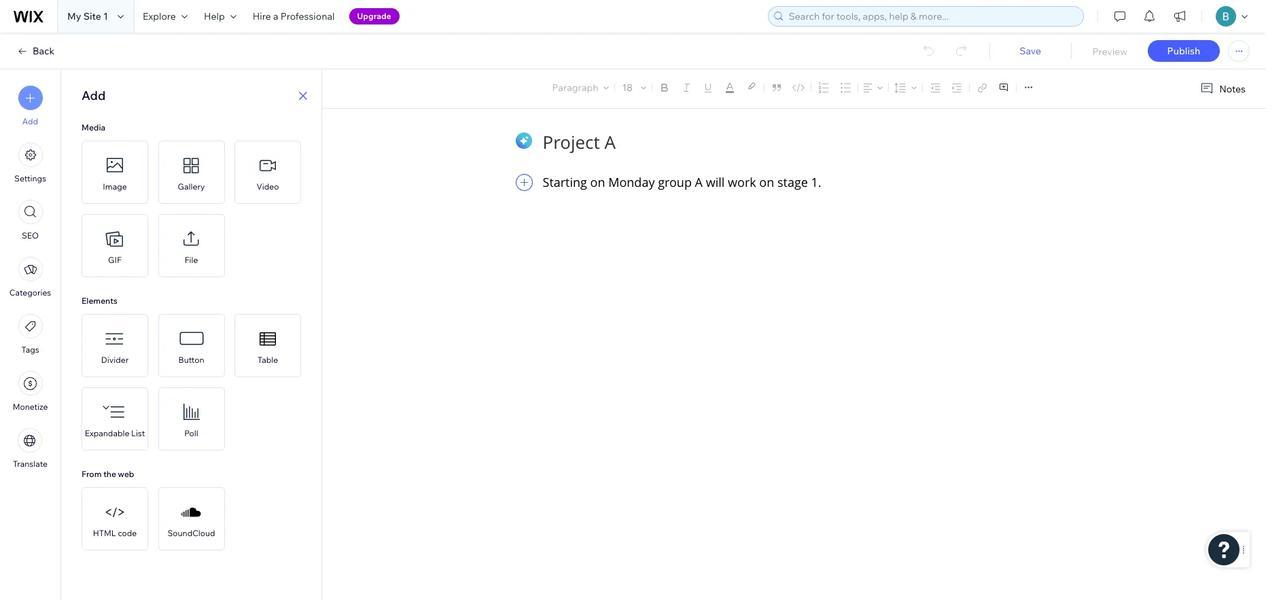 Task type: vqa. For each thing, say whether or not it's contained in the screenshot.
from the web
yes



Task type: locate. For each thing, give the bounding box(es) containing it.
paragraph
[[553, 82, 599, 94]]

0 horizontal spatial on
[[591, 174, 606, 190]]

categories button
[[9, 257, 51, 298]]

a
[[695, 174, 703, 190]]

add up settings "button"
[[22, 116, 38, 126]]

poll
[[184, 428, 198, 439]]

a
[[273, 10, 279, 22]]

monetize button
[[13, 371, 48, 412]]

publish button
[[1149, 40, 1221, 62]]

professional
[[281, 10, 335, 22]]

starting on monday group a will work on stage 1.
[[543, 174, 822, 190]]

gallery
[[178, 182, 205, 192]]

tags
[[21, 345, 39, 355]]

add button
[[18, 86, 43, 126]]

settings
[[14, 173, 46, 184]]

divider
[[101, 355, 129, 365]]

starting
[[543, 174, 588, 190]]

media
[[82, 122, 106, 133]]

add up the media at the left top of the page
[[82, 88, 106, 103]]

1 vertical spatial add
[[22, 116, 38, 126]]

add
[[82, 88, 106, 103], [22, 116, 38, 126]]

notes
[[1220, 83, 1247, 95]]

1.
[[812, 174, 822, 190]]

1 on from the left
[[591, 174, 606, 190]]

0 horizontal spatial add
[[22, 116, 38, 126]]

button
[[179, 355, 204, 365]]

save button
[[1004, 45, 1058, 57]]

upgrade button
[[349, 8, 400, 24]]

help
[[204, 10, 225, 22]]

Search for tools, apps, help & more... field
[[785, 7, 1080, 26]]

0 vertical spatial add
[[82, 88, 106, 103]]

expandable list
[[85, 428, 145, 439]]

stage
[[778, 174, 809, 190]]

site
[[83, 10, 101, 22]]

menu
[[0, 78, 61, 477]]

1 horizontal spatial on
[[760, 174, 775, 190]]

1 horizontal spatial add
[[82, 88, 106, 103]]

translate button
[[13, 428, 48, 469]]

paragraph button
[[550, 78, 612, 97]]

list
[[131, 428, 145, 439]]

from
[[82, 469, 102, 479]]

hire a professional
[[253, 10, 335, 22]]

my
[[67, 10, 81, 22]]

soundcloud
[[168, 528, 215, 539]]

settings button
[[14, 143, 46, 184]]

hire
[[253, 10, 271, 22]]

on
[[591, 174, 606, 190], [760, 174, 775, 190]]

add inside add button
[[22, 116, 38, 126]]

on right starting on the top left
[[591, 174, 606, 190]]

code
[[118, 528, 137, 539]]

translate
[[13, 459, 48, 469]]

on right work
[[760, 174, 775, 190]]

upgrade
[[357, 11, 392, 21]]

notes button
[[1196, 80, 1251, 98]]



Task type: describe. For each thing, give the bounding box(es) containing it.
Add a Catchy Title text field
[[543, 130, 1037, 154]]

elements
[[82, 296, 118, 306]]

file
[[185, 255, 198, 265]]

group
[[658, 174, 692, 190]]

my site 1
[[67, 10, 108, 22]]

monday
[[609, 174, 655, 190]]

work
[[728, 174, 757, 190]]

image
[[103, 182, 127, 192]]

html
[[93, 528, 116, 539]]

from the web
[[82, 469, 134, 479]]

hire a professional link
[[245, 0, 343, 33]]

video
[[257, 182, 279, 192]]

seo
[[22, 231, 39, 241]]

seo button
[[18, 200, 43, 241]]

web
[[118, 469, 134, 479]]

1
[[103, 10, 108, 22]]

tags button
[[18, 314, 43, 355]]

help button
[[196, 0, 245, 33]]

monetize
[[13, 402, 48, 412]]

publish
[[1168, 45, 1201, 57]]

explore
[[143, 10, 176, 22]]

will
[[706, 174, 725, 190]]

the
[[103, 469, 116, 479]]

gif
[[108, 255, 122, 265]]

save
[[1020, 45, 1042, 57]]

back
[[33, 45, 55, 57]]

back button
[[16, 45, 55, 57]]

2 on from the left
[[760, 174, 775, 190]]

categories
[[9, 288, 51, 298]]

html code
[[93, 528, 137, 539]]

menu containing add
[[0, 78, 61, 477]]

expandable
[[85, 428, 129, 439]]

table
[[258, 355, 278, 365]]



